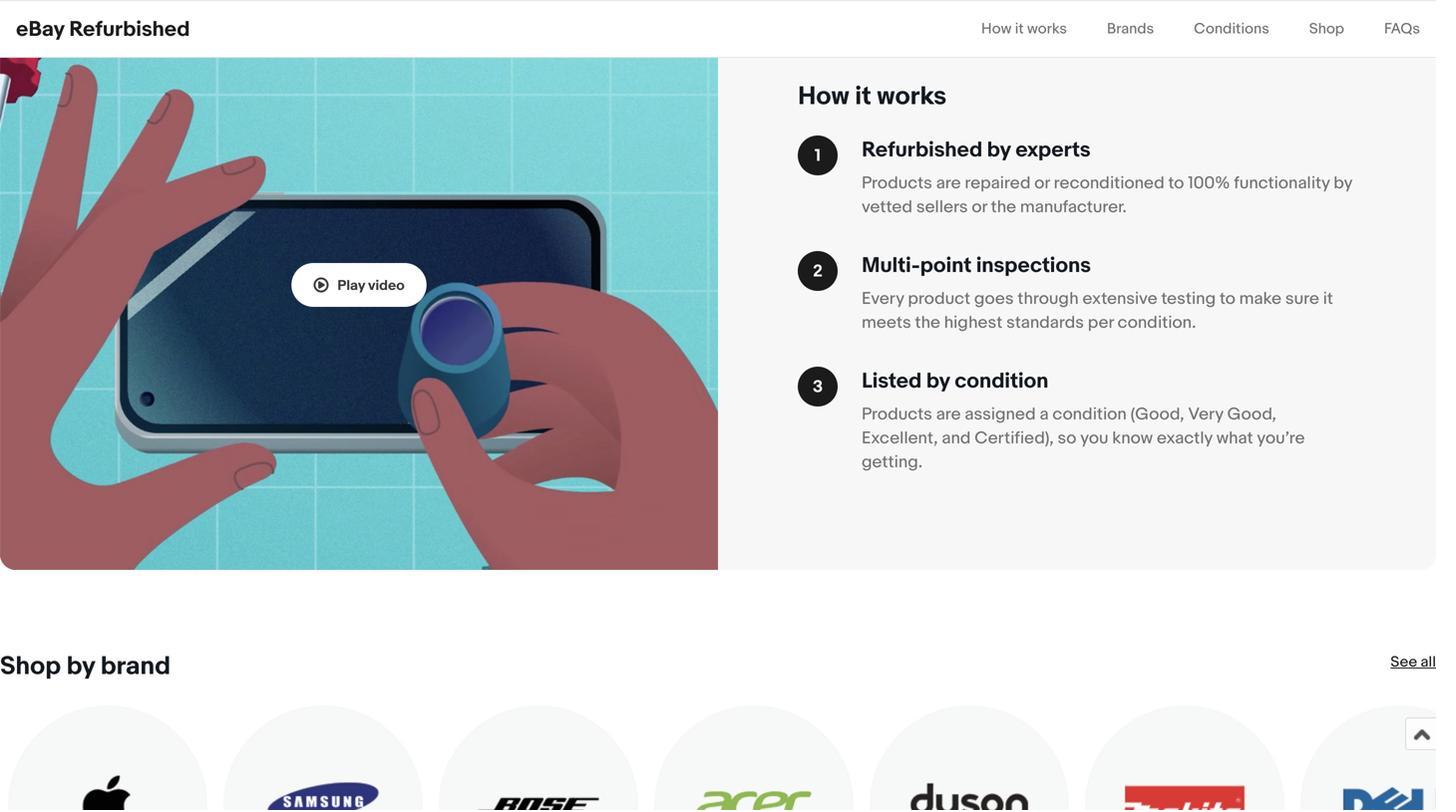 Task type: describe. For each thing, give the bounding box(es) containing it.
by inside products are repaired or reconditioned to 100% functionality by vetted sellers or the manufacturer.
[[1334, 173, 1353, 194]]

every
[[862, 289, 904, 310]]

assigned
[[965, 405, 1036, 425]]

conditions link
[[1194, 20, 1270, 38]]

per
[[1088, 313, 1114, 334]]

samsung image
[[225, 708, 421, 811]]

functionality
[[1234, 173, 1330, 194]]

goes
[[974, 289, 1014, 310]]

listed
[[862, 369, 922, 393]]

product
[[908, 289, 971, 310]]

to inside products are repaired or reconditioned to 100% functionality by vetted sellers or the manufacturer.
[[1169, 173, 1184, 194]]

through
[[1018, 289, 1079, 310]]

are for listed
[[936, 405, 961, 425]]

products are assigned a condition (good, very good, excellent, and certified), so you know exactly what you're getting.
[[862, 405, 1305, 473]]

products for refurbished
[[862, 173, 933, 194]]

shop for shop by brand
[[0, 652, 61, 681]]

(good,
[[1131, 405, 1185, 425]]

acer image
[[656, 708, 852, 811]]

bose image
[[441, 708, 636, 811]]

listed by condition
[[862, 369, 1049, 393]]

it inside every product goes through extensive testing to make sure it meets the highest standards per condition.
[[1323, 289, 1333, 310]]

0 vertical spatial works
[[1027, 20, 1067, 38]]

highest
[[944, 313, 1003, 334]]

play
[[337, 278, 365, 293]]

the inside every product goes through extensive testing to make sure it meets the highest standards per condition.
[[915, 313, 941, 334]]

by for experts
[[987, 138, 1011, 162]]

to inside every product goes through extensive testing to make sure it meets the highest standards per condition.
[[1220, 289, 1236, 310]]

faqs
[[1385, 20, 1420, 38]]

refurbished by experts
[[862, 138, 1091, 162]]

video
[[368, 278, 405, 293]]

ebay
[[16, 17, 65, 41]]

experts
[[1016, 138, 1091, 162]]

know
[[1113, 428, 1153, 449]]

reconditioned
[[1054, 173, 1165, 194]]

you're
[[1257, 428, 1305, 449]]

dell image
[[1303, 708, 1436, 811]]

play video button
[[292, 263, 427, 307]]

brands link
[[1107, 20, 1154, 38]]

2
[[813, 262, 823, 281]]

0 vertical spatial or
[[1035, 173, 1050, 194]]

1 horizontal spatial it
[[1015, 20, 1024, 38]]

by for condition
[[927, 369, 950, 393]]

so
[[1058, 428, 1077, 449]]

brands
[[1107, 20, 1154, 38]]

every product goes through extensive testing to make sure it meets the highest standards per condition.
[[862, 289, 1333, 334]]

shop by brand
[[0, 652, 170, 681]]

exactly
[[1157, 428, 1213, 449]]

the inside products are repaired or reconditioned to 100% functionality by vetted sellers or the manufacturer.
[[991, 197, 1017, 218]]

testing
[[1162, 289, 1216, 310]]

3
[[813, 378, 823, 397]]

vetted
[[862, 197, 913, 218]]

point
[[920, 253, 972, 277]]



Task type: locate. For each thing, give the bounding box(es) containing it.
1 horizontal spatial shop
[[1310, 20, 1345, 38]]

0 horizontal spatial how it works
[[798, 81, 947, 110]]

by
[[987, 138, 1011, 162], [1334, 173, 1353, 194], [927, 369, 950, 393], [67, 652, 95, 681]]

products inside products are assigned a condition (good, very good, excellent, and certified), so you know exactly what you're getting.
[[862, 405, 933, 425]]

or
[[1035, 173, 1050, 194], [972, 197, 987, 218]]

0 vertical spatial it
[[1015, 20, 1024, 38]]

condition.
[[1118, 313, 1196, 334]]

1 products from the top
[[862, 173, 933, 194]]

multi-
[[862, 253, 920, 277]]

refurbished
[[69, 17, 190, 41], [862, 138, 983, 162]]

are inside products are assigned a condition (good, very good, excellent, and certified), so you know exactly what you're getting.
[[936, 405, 961, 425]]

condition
[[955, 369, 1049, 393], [1053, 405, 1127, 425]]

by left brand
[[67, 652, 95, 681]]

1 vertical spatial products
[[862, 405, 933, 425]]

1 vertical spatial to
[[1220, 289, 1236, 310]]

0 horizontal spatial how
[[798, 81, 850, 110]]

ebay refurbished
[[16, 17, 190, 41]]

dyson image
[[872, 708, 1067, 811]]

1
[[815, 146, 821, 165]]

1 horizontal spatial refurbished
[[862, 138, 983, 162]]

what
[[1217, 428, 1253, 449]]

0 vertical spatial the
[[991, 197, 1017, 218]]

1 horizontal spatial the
[[991, 197, 1017, 218]]

play video
[[337, 278, 405, 293]]

condition inside products are assigned a condition (good, very good, excellent, and certified), so you know exactly what you're getting.
[[1053, 405, 1127, 425]]

0 horizontal spatial condition
[[955, 369, 1049, 393]]

video on how it works image
[[0, 0, 723, 571]]

products up excellent,
[[862, 405, 933, 425]]

1 vertical spatial it
[[855, 81, 871, 110]]

0 vertical spatial to
[[1169, 173, 1184, 194]]

works up refurbished by experts in the top of the page
[[877, 81, 947, 110]]

are for refurbished
[[936, 173, 961, 194]]

1 vertical spatial refurbished
[[862, 138, 983, 162]]

products
[[862, 173, 933, 194], [862, 405, 933, 425]]

0 horizontal spatial refurbished
[[69, 17, 190, 41]]

manufacturer.
[[1020, 197, 1127, 218]]

condition up you
[[1053, 405, 1127, 425]]

are
[[936, 173, 961, 194], [936, 405, 961, 425]]

1 vertical spatial are
[[936, 405, 961, 425]]

it
[[1015, 20, 1024, 38], [855, 81, 871, 110], [1323, 289, 1333, 310]]

0 horizontal spatial shop
[[0, 652, 61, 681]]

sellers
[[917, 197, 968, 218]]

0 horizontal spatial the
[[915, 313, 941, 334]]

getting.
[[862, 452, 923, 473]]

2 vertical spatial it
[[1323, 289, 1333, 310]]

by right functionality
[[1334, 173, 1353, 194]]

see all link
[[1391, 654, 1436, 672]]

extensive
[[1083, 289, 1158, 310]]

are up the sellers
[[936, 173, 961, 194]]

1 vertical spatial the
[[915, 313, 941, 334]]

0 vertical spatial shop
[[1310, 20, 1345, 38]]

100%
[[1188, 173, 1231, 194]]

1 vertical spatial how it works
[[798, 81, 947, 110]]

makita image
[[1087, 708, 1283, 811]]

1 horizontal spatial condition
[[1053, 405, 1127, 425]]

1 vertical spatial works
[[877, 81, 947, 110]]

good,
[[1228, 405, 1277, 425]]

0 vertical spatial refurbished
[[69, 17, 190, 41]]

how
[[982, 20, 1012, 38], [798, 81, 850, 110]]

see all
[[1391, 654, 1436, 672]]

sure
[[1286, 289, 1320, 310]]

meets
[[862, 313, 911, 334]]

inspections
[[976, 253, 1091, 277]]

faqs link
[[1385, 20, 1420, 38]]

products inside products are repaired or reconditioned to 100% functionality by vetted sellers or the manufacturer.
[[862, 173, 933, 194]]

by right listed
[[927, 369, 950, 393]]

1 vertical spatial condition
[[1053, 405, 1127, 425]]

conditions
[[1194, 20, 1270, 38]]

1 horizontal spatial how it works
[[982, 20, 1067, 38]]

are up and
[[936, 405, 961, 425]]

the down repaired
[[991, 197, 1017, 218]]

refurbished up the sellers
[[862, 138, 983, 162]]

products for listed
[[862, 405, 933, 425]]

standards
[[1007, 313, 1084, 334]]

0 horizontal spatial to
[[1169, 173, 1184, 194]]

0 horizontal spatial it
[[855, 81, 871, 110]]

2 are from the top
[[936, 405, 961, 425]]

refurbished right ebay
[[69, 17, 190, 41]]

how it works link
[[982, 20, 1067, 38]]

to left make
[[1220, 289, 1236, 310]]

0 vertical spatial condition
[[955, 369, 1049, 393]]

shop for the shop link
[[1310, 20, 1345, 38]]

see
[[1391, 654, 1418, 672]]

1 horizontal spatial works
[[1027, 20, 1067, 38]]

very
[[1188, 405, 1224, 425]]

2 products from the top
[[862, 405, 933, 425]]

1 vertical spatial how
[[798, 81, 850, 110]]

works left brands link
[[1027, 20, 1067, 38]]

0 vertical spatial are
[[936, 173, 961, 194]]

products are repaired or reconditioned to 100% functionality by vetted sellers or the manufacturer.
[[862, 173, 1353, 218]]

shop link
[[1310, 20, 1345, 38]]

brand
[[101, 652, 170, 681]]

0 vertical spatial how it works
[[982, 20, 1067, 38]]

all
[[1421, 654, 1436, 672]]

or down experts
[[1035, 173, 1050, 194]]

1 vertical spatial or
[[972, 197, 987, 218]]

or down repaired
[[972, 197, 987, 218]]

1 horizontal spatial to
[[1220, 289, 1236, 310]]

how it works
[[982, 20, 1067, 38], [798, 81, 947, 110]]

1 horizontal spatial or
[[1035, 173, 1050, 194]]

certified),
[[975, 428, 1054, 449]]

0 vertical spatial products
[[862, 173, 933, 194]]

to
[[1169, 173, 1184, 194], [1220, 289, 1236, 310]]

are inside products are repaired or reconditioned to 100% functionality by vetted sellers or the manufacturer.
[[936, 173, 961, 194]]

by up repaired
[[987, 138, 1011, 162]]

by for brand
[[67, 652, 95, 681]]

the
[[991, 197, 1017, 218], [915, 313, 941, 334]]

the down product
[[915, 313, 941, 334]]

make
[[1240, 289, 1282, 310]]

a
[[1040, 405, 1049, 425]]

works
[[1027, 20, 1067, 38], [877, 81, 947, 110]]

excellent,
[[862, 428, 938, 449]]

to left 100%
[[1169, 173, 1184, 194]]

apple image
[[10, 708, 205, 811]]

products up vetted
[[862, 173, 933, 194]]

repaired
[[965, 173, 1031, 194]]

shop
[[1310, 20, 1345, 38], [0, 652, 61, 681]]

1 vertical spatial shop
[[0, 652, 61, 681]]

you
[[1081, 428, 1109, 449]]

1 are from the top
[[936, 173, 961, 194]]

and
[[942, 428, 971, 449]]

2 horizontal spatial it
[[1323, 289, 1333, 310]]

multi-point inspections
[[862, 253, 1091, 277]]

condition up assigned
[[955, 369, 1049, 393]]

1 horizontal spatial how
[[982, 20, 1012, 38]]

0 horizontal spatial or
[[972, 197, 987, 218]]

0 vertical spatial how
[[982, 20, 1012, 38]]

0 horizontal spatial works
[[877, 81, 947, 110]]



Task type: vqa. For each thing, say whether or not it's contained in the screenshot.
second are from the bottom
yes



